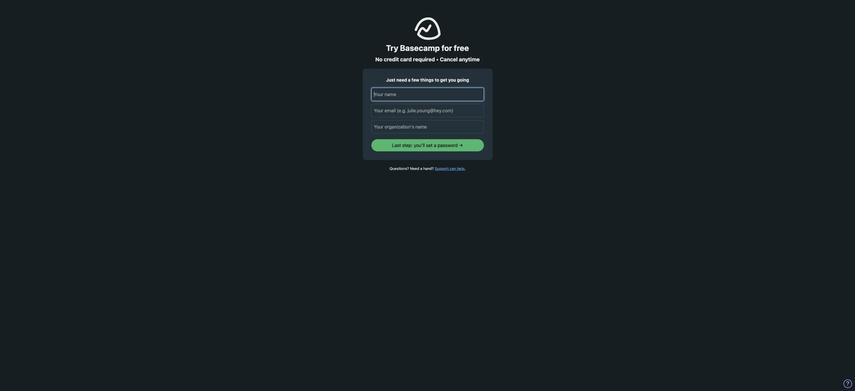 Task type: locate. For each thing, give the bounding box(es) containing it.
questions?
[[390, 167, 409, 171]]

you'll
[[414, 143, 425, 148]]

required
[[413, 56, 435, 63]]

need
[[397, 77, 407, 83]]

no
[[376, 56, 383, 63]]

a for few
[[408, 77, 411, 83]]

→
[[459, 143, 463, 148]]

cancel
[[440, 56, 458, 63]]

just
[[386, 77, 396, 83]]

a left few
[[408, 77, 411, 83]]

a for hand?
[[420, 167, 422, 171]]

a
[[408, 77, 411, 83], [434, 143, 437, 148], [420, 167, 422, 171]]

Your organization's name text field
[[371, 121, 484, 134]]

0 vertical spatial a
[[408, 77, 411, 83]]

a right the set
[[434, 143, 437, 148]]

a right need
[[420, 167, 422, 171]]

0 horizontal spatial a
[[408, 77, 411, 83]]

2 horizontal spatial a
[[434, 143, 437, 148]]

1 horizontal spatial a
[[420, 167, 422, 171]]

last
[[392, 143, 401, 148]]

try basecamp for free
[[386, 43, 469, 53]]

hand?
[[423, 167, 434, 171]]

questions? need a hand? support can help.
[[390, 167, 466, 171]]

2 vertical spatial a
[[420, 167, 422, 171]]

set
[[426, 143, 433, 148]]

no credit card required • cancel anytime
[[376, 56, 480, 63]]

free
[[454, 43, 469, 53]]

1 vertical spatial a
[[434, 143, 437, 148]]



Task type: describe. For each thing, give the bounding box(es) containing it.
password
[[438, 143, 458, 148]]

a inside button
[[434, 143, 437, 148]]

anytime
[[459, 56, 480, 63]]

you
[[449, 77, 456, 83]]

get
[[440, 77, 447, 83]]

to
[[435, 77, 439, 83]]

support
[[435, 167, 449, 171]]

last step: you'll set a password →
[[392, 143, 463, 148]]

step:
[[402, 143, 413, 148]]

Your email (e.g. julie.young@hey.com) email field
[[371, 104, 484, 118]]

credit
[[384, 56, 399, 63]]

basecamp
[[400, 43, 440, 53]]

try
[[386, 43, 398, 53]]

help.
[[457, 167, 466, 171]]

Your name text field
[[371, 88, 484, 101]]

support can help. link
[[435, 167, 466, 171]]

for
[[442, 43, 452, 53]]

last step: you'll set a password → button
[[371, 140, 484, 152]]

need
[[410, 167, 419, 171]]

can
[[450, 167, 456, 171]]

few
[[412, 77, 420, 83]]

going
[[457, 77, 469, 83]]

card
[[400, 56, 412, 63]]

just need a few things to get you going
[[386, 77, 469, 83]]

•
[[436, 56, 439, 63]]

things
[[421, 77, 434, 83]]



Task type: vqa. For each thing, say whether or not it's contained in the screenshot.
The You
yes



